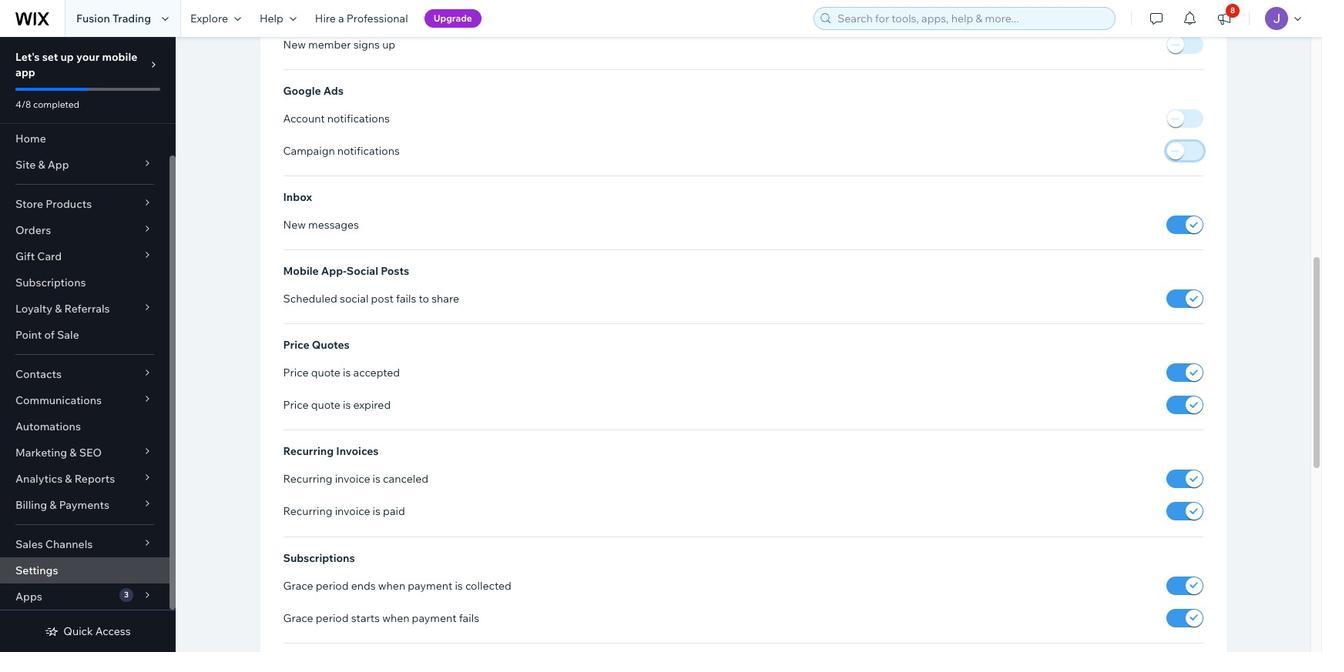 Task type: describe. For each thing, give the bounding box(es) containing it.
collected
[[465, 579, 512, 593]]

point of sale
[[15, 328, 79, 342]]

account
[[283, 112, 325, 126]]

1 horizontal spatial up
[[382, 38, 396, 52]]

is for expired
[[343, 399, 351, 413]]

sales channels
[[15, 538, 93, 552]]

invoice for canceled
[[335, 473, 370, 487]]

is for paid
[[373, 505, 381, 519]]

settings
[[15, 564, 58, 578]]

new messages
[[283, 218, 359, 232]]

let's set up your mobile app
[[15, 50, 137, 79]]

scheduled social post fails to share
[[283, 292, 459, 306]]

member
[[308, 38, 351, 52]]

loyalty & referrals button
[[0, 296, 170, 322]]

grace for grace period ends when payment is collected
[[283, 579, 313, 593]]

starts
[[351, 612, 380, 626]]

price for price quotes
[[283, 339, 310, 353]]

of
[[44, 328, 55, 342]]

site & app button
[[0, 152, 170, 178]]

referrals
[[64, 302, 110, 316]]

products
[[46, 197, 92, 211]]

mobile app-social posts
[[283, 265, 410, 278]]

store products button
[[0, 191, 170, 217]]

paid
[[383, 505, 405, 519]]

account notifications
[[283, 112, 390, 126]]

recurring invoices
[[283, 445, 379, 459]]

let's
[[15, 50, 40, 64]]

apps
[[15, 590, 42, 604]]

mobile
[[283, 265, 319, 278]]

billing & payments button
[[0, 493, 170, 519]]

4/8
[[15, 99, 31, 110]]

billing & payments
[[15, 499, 109, 513]]

quote for accepted
[[311, 366, 341, 380]]

quick access
[[63, 625, 131, 639]]

expired
[[353, 399, 391, 413]]

card
[[37, 250, 62, 264]]

4/8 completed
[[15, 99, 79, 110]]

up inside let's set up your mobile app
[[61, 50, 74, 64]]

invoices
[[336, 445, 379, 459]]

help
[[260, 12, 284, 25]]

orders
[[15, 224, 51, 237]]

subscriptions link
[[0, 270, 170, 296]]

payments
[[59, 499, 109, 513]]

reports
[[75, 473, 115, 486]]

to
[[419, 292, 429, 306]]

share
[[432, 292, 459, 306]]

automations link
[[0, 414, 170, 440]]

help button
[[250, 0, 306, 37]]

price quote is accepted
[[283, 366, 400, 380]]

recurring for recurring invoice is paid
[[283, 505, 333, 519]]

store
[[15, 197, 43, 211]]

gift card
[[15, 250, 62, 264]]

app-
[[321, 265, 347, 278]]

campaign notifications
[[283, 144, 400, 158]]

ads
[[324, 84, 344, 98]]

sales channels button
[[0, 532, 170, 558]]

app
[[15, 66, 35, 79]]

0 horizontal spatial fails
[[396, 292, 417, 306]]

channels
[[45, 538, 93, 552]]

marketing & seo button
[[0, 440, 170, 466]]

sale
[[57, 328, 79, 342]]

contacts
[[15, 368, 62, 382]]

automations
[[15, 420, 81, 434]]

social
[[347, 265, 378, 278]]

billing
[[15, 499, 47, 513]]

upgrade
[[434, 12, 472, 24]]

fusion trading
[[76, 12, 151, 25]]

seo
[[79, 446, 102, 460]]

invoice for paid
[[335, 505, 370, 519]]

gift
[[15, 250, 35, 264]]

is for canceled
[[373, 473, 381, 487]]

trading
[[112, 12, 151, 25]]

sidebar element
[[0, 37, 176, 653]]

hire a professional link
[[306, 0, 417, 37]]

loyalty & referrals
[[15, 302, 110, 316]]

hire
[[315, 12, 336, 25]]

access
[[95, 625, 131, 639]]

mobile
[[102, 50, 137, 64]]

grace for grace period starts when payment fails
[[283, 612, 313, 626]]

payment for is
[[408, 579, 453, 593]]



Task type: locate. For each thing, give the bounding box(es) containing it.
set
[[42, 50, 58, 64]]

1 vertical spatial new
[[283, 218, 306, 232]]

quote for expired
[[311, 399, 341, 413]]

1 price from the top
[[283, 339, 310, 353]]

1 vertical spatial price
[[283, 366, 309, 380]]

is left paid
[[373, 505, 381, 519]]

up right signs
[[382, 38, 396, 52]]

is
[[343, 366, 351, 380], [343, 399, 351, 413], [373, 473, 381, 487], [373, 505, 381, 519], [455, 579, 463, 593]]

is left canceled
[[373, 473, 381, 487]]

new for new member signs up
[[283, 38, 306, 52]]

is left collected
[[455, 579, 463, 593]]

price for price quote is expired
[[283, 399, 309, 413]]

1 vertical spatial when
[[382, 612, 410, 626]]

& for site
[[38, 158, 45, 172]]

grace period starts when payment fails
[[283, 612, 479, 626]]

upgrade button
[[424, 9, 482, 28]]

quote down quotes
[[311, 366, 341, 380]]

1 horizontal spatial subscriptions
[[283, 552, 355, 565]]

point of sale link
[[0, 322, 170, 348]]

contacts button
[[0, 362, 170, 388]]

posts
[[381, 265, 410, 278]]

& left the seo
[[70, 446, 77, 460]]

0 vertical spatial period
[[316, 579, 349, 593]]

site & app
[[15, 158, 69, 172]]

grace
[[283, 579, 313, 593], [283, 612, 313, 626]]

1 grace from the top
[[283, 579, 313, 593]]

price quotes
[[283, 339, 350, 353]]

0 vertical spatial grace
[[283, 579, 313, 593]]

your
[[76, 50, 100, 64]]

0 vertical spatial quote
[[311, 366, 341, 380]]

0 vertical spatial when
[[378, 579, 406, 593]]

when for ends
[[378, 579, 406, 593]]

2 quote from the top
[[311, 399, 341, 413]]

2 price from the top
[[283, 366, 309, 380]]

quote
[[311, 366, 341, 380], [311, 399, 341, 413]]

0 vertical spatial subscriptions
[[15, 276, 86, 290]]

settings link
[[0, 558, 170, 584]]

site
[[15, 158, 36, 172]]

1 vertical spatial payment
[[412, 612, 457, 626]]

messages
[[308, 218, 359, 232]]

marketing
[[15, 446, 67, 460]]

1 vertical spatial fails
[[459, 612, 479, 626]]

new down inbox
[[283, 218, 306, 232]]

is left expired
[[343, 399, 351, 413]]

invoice down "recurring invoice is canceled"
[[335, 505, 370, 519]]

price left quotes
[[283, 339, 310, 353]]

3
[[124, 590, 129, 600]]

2 vertical spatial price
[[283, 399, 309, 413]]

quick access button
[[45, 625, 131, 639]]

google ads
[[283, 84, 344, 98]]

1 horizontal spatial fails
[[459, 612, 479, 626]]

up right set
[[61, 50, 74, 64]]

0 horizontal spatial up
[[61, 50, 74, 64]]

analytics & reports
[[15, 473, 115, 486]]

quote down price quote is accepted
[[311, 399, 341, 413]]

scheduled
[[283, 292, 338, 306]]

price down price quotes
[[283, 366, 309, 380]]

when right ends
[[378, 579, 406, 593]]

notifications for campaign notifications
[[337, 144, 400, 158]]

& right the loyalty
[[55, 302, 62, 316]]

when for starts
[[382, 612, 410, 626]]

invoice
[[335, 473, 370, 487], [335, 505, 370, 519]]

1 recurring from the top
[[283, 445, 334, 459]]

inbox
[[283, 191, 312, 204]]

& left reports
[[65, 473, 72, 486]]

Search for tools, apps, help & more... field
[[833, 8, 1111, 29]]

price down price quote is accepted
[[283, 399, 309, 413]]

2 invoice from the top
[[335, 505, 370, 519]]

google
[[283, 84, 321, 98]]

0 vertical spatial invoice
[[335, 473, 370, 487]]

is for accepted
[[343, 366, 351, 380]]

1 vertical spatial subscriptions
[[283, 552, 355, 565]]

notifications down account notifications
[[337, 144, 400, 158]]

1 vertical spatial invoice
[[335, 505, 370, 519]]

0 vertical spatial notifications
[[327, 112, 390, 126]]

app
[[48, 158, 69, 172]]

social
[[340, 292, 369, 306]]

is left accepted
[[343, 366, 351, 380]]

analytics
[[15, 473, 63, 486]]

quick
[[63, 625, 93, 639]]

8 button
[[1208, 0, 1242, 37]]

fails
[[396, 292, 417, 306], [459, 612, 479, 626]]

1 vertical spatial recurring
[[283, 473, 333, 487]]

fails down collected
[[459, 612, 479, 626]]

recurring left invoices
[[283, 445, 334, 459]]

2 new from the top
[[283, 218, 306, 232]]

1 vertical spatial quote
[[311, 399, 341, 413]]

grace period ends when payment is collected
[[283, 579, 512, 593]]

marketing & seo
[[15, 446, 102, 460]]

notifications up campaign notifications
[[327, 112, 390, 126]]

period for ends
[[316, 579, 349, 593]]

& for billing
[[50, 499, 57, 513]]

new for new messages
[[283, 218, 306, 232]]

2 period from the top
[[316, 612, 349, 626]]

ends
[[351, 579, 376, 593]]

home link
[[0, 126, 170, 152]]

& inside 'popup button'
[[55, 302, 62, 316]]

subscriptions
[[15, 276, 86, 290], [283, 552, 355, 565]]

2 recurring from the top
[[283, 473, 333, 487]]

point
[[15, 328, 42, 342]]

0 horizontal spatial subscriptions
[[15, 276, 86, 290]]

grace left "starts"
[[283, 612, 313, 626]]

recurring down "recurring invoice is canceled"
[[283, 505, 333, 519]]

professional
[[347, 12, 408, 25]]

fails left to
[[396, 292, 417, 306]]

payment left collected
[[408, 579, 453, 593]]

price quote is expired
[[283, 399, 391, 413]]

grace left ends
[[283, 579, 313, 593]]

recurring for recurring invoices
[[283, 445, 334, 459]]

notifications for account notifications
[[327, 112, 390, 126]]

when right "starts"
[[382, 612, 410, 626]]

3 recurring from the top
[[283, 505, 333, 519]]

loyalty
[[15, 302, 52, 316]]

period left ends
[[316, 579, 349, 593]]

payment for fails
[[412, 612, 457, 626]]

recurring
[[283, 445, 334, 459], [283, 473, 333, 487], [283, 505, 333, 519]]

signs
[[354, 38, 380, 52]]

1 vertical spatial notifications
[[337, 144, 400, 158]]

a
[[338, 12, 344, 25]]

recurring for recurring invoice is canceled
[[283, 473, 333, 487]]

store products
[[15, 197, 92, 211]]

subscriptions up ends
[[283, 552, 355, 565]]

& right billing on the bottom left of the page
[[50, 499, 57, 513]]

quotes
[[312, 339, 350, 353]]

payment down grace period ends when payment is collected
[[412, 612, 457, 626]]

price for price quote is accepted
[[283, 366, 309, 380]]

0 vertical spatial recurring
[[283, 445, 334, 459]]

0 vertical spatial payment
[[408, 579, 453, 593]]

accepted
[[353, 366, 400, 380]]

price
[[283, 339, 310, 353], [283, 366, 309, 380], [283, 399, 309, 413]]

home
[[15, 132, 46, 146]]

& for marketing
[[70, 446, 77, 460]]

invoice down invoices
[[335, 473, 370, 487]]

communications
[[15, 394, 102, 408]]

period left "starts"
[[316, 612, 349, 626]]

recurring invoice is canceled
[[283, 473, 429, 487]]

& for loyalty
[[55, 302, 62, 316]]

subscriptions down card
[[15, 276, 86, 290]]

& right the site
[[38, 158, 45, 172]]

1 vertical spatial period
[[316, 612, 349, 626]]

explore
[[190, 12, 228, 25]]

1 quote from the top
[[311, 366, 341, 380]]

period
[[316, 579, 349, 593], [316, 612, 349, 626]]

period for starts
[[316, 612, 349, 626]]

when
[[378, 579, 406, 593], [382, 612, 410, 626]]

1 invoice from the top
[[335, 473, 370, 487]]

subscriptions inside sidebar element
[[15, 276, 86, 290]]

2 grace from the top
[[283, 612, 313, 626]]

hire a professional
[[315, 12, 408, 25]]

1 vertical spatial grace
[[283, 612, 313, 626]]

0 vertical spatial price
[[283, 339, 310, 353]]

&
[[38, 158, 45, 172], [55, 302, 62, 316], [70, 446, 77, 460], [65, 473, 72, 486], [50, 499, 57, 513]]

& inside dropdown button
[[65, 473, 72, 486]]

recurring invoice is paid
[[283, 505, 405, 519]]

new down help button
[[283, 38, 306, 52]]

2 vertical spatial recurring
[[283, 505, 333, 519]]

campaign
[[283, 144, 335, 158]]

& for analytics
[[65, 473, 72, 486]]

1 new from the top
[[283, 38, 306, 52]]

0 vertical spatial new
[[283, 38, 306, 52]]

new member signs up
[[283, 38, 396, 52]]

0 vertical spatial fails
[[396, 292, 417, 306]]

8
[[1231, 5, 1236, 15]]

3 price from the top
[[283, 399, 309, 413]]

post
[[371, 292, 394, 306]]

canceled
[[383, 473, 429, 487]]

new
[[283, 38, 306, 52], [283, 218, 306, 232]]

recurring down recurring invoices
[[283, 473, 333, 487]]

1 period from the top
[[316, 579, 349, 593]]

communications button
[[0, 388, 170, 414]]

gift card button
[[0, 244, 170, 270]]



Task type: vqa. For each thing, say whether or not it's contained in the screenshot.
period
yes



